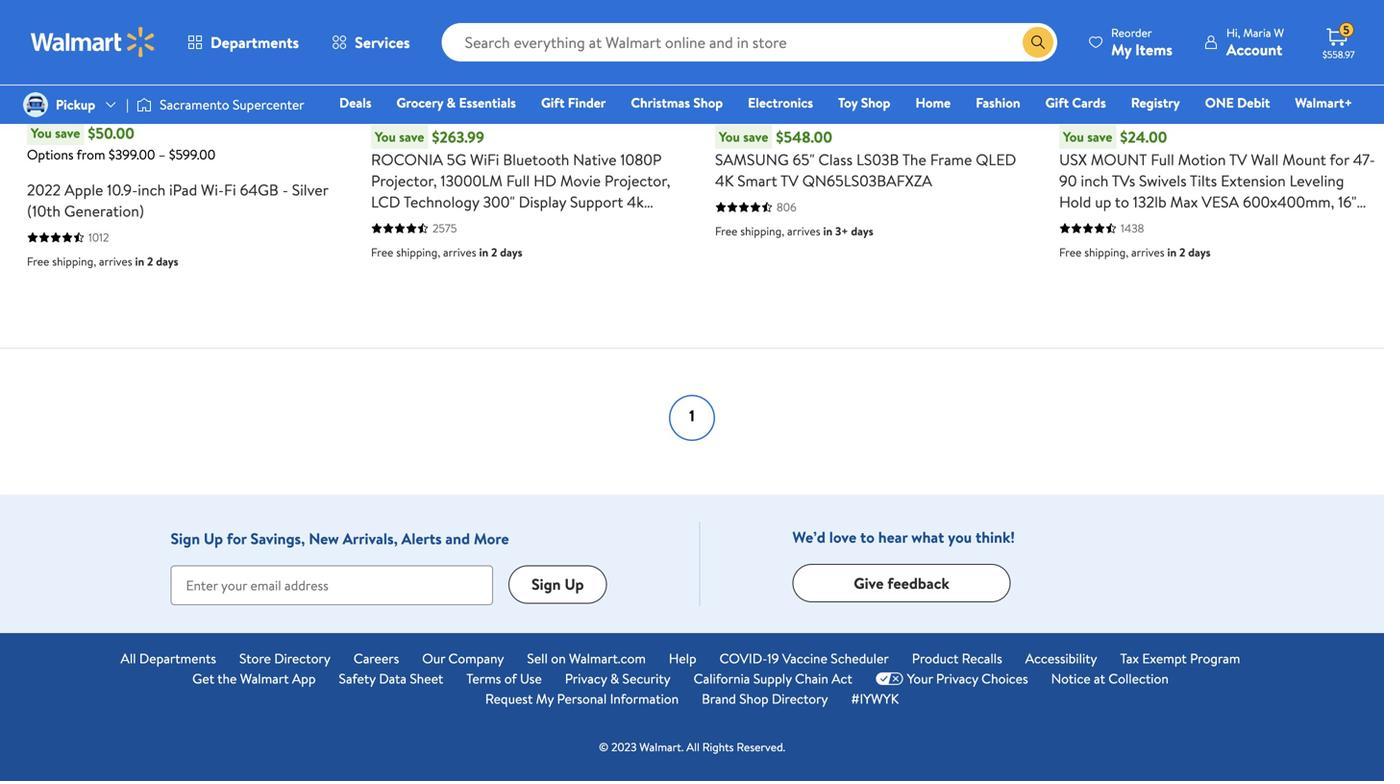 Task type: describe. For each thing, give the bounding box(es) containing it.
$ for 1,449
[[758, 91, 765, 112]]

now for 105
[[371, 91, 409, 118]]

walmart image
[[31, 27, 156, 58]]

support
[[570, 191, 624, 213]]

our
[[422, 650, 445, 668]]

smart
[[738, 170, 778, 191]]

inch inside you save $24.00 usx mount full motion tv wall mount for 47- 90 inch tvs swivels tilts extension leveling hold up to 132lb max vesa 600x400mm, 16" wood stud
[[1081, 170, 1109, 191]]

product group containing 35
[[1060, 0, 1377, 325]]

company
[[449, 650, 504, 668]]

accessibility
[[1026, 650, 1098, 668]]

Walmart Site-Wide search field
[[442, 23, 1058, 62]]

now $ 1,449 00 $1,997.00
[[715, 88, 916, 120]]

qn65ls03bafxza
[[803, 170, 933, 191]]

screen
[[541, 213, 587, 234]]

add to cart image
[[1067, 21, 1090, 44]]

gift finder link
[[533, 92, 615, 113]]

tv inside you save $24.00 usx mount full motion tv wall mount for 47- 90 inch tvs swivels tilts extension leveling hold up to 132lb max vesa 600x400mm, 16" wood stud
[[1230, 149, 1248, 170]]

2022
[[27, 179, 61, 201]]

app
[[292, 670, 316, 689]]

arrives for 105
[[443, 244, 477, 261]]

shipping, down the 1012
[[52, 253, 96, 270]]

brand
[[702, 690, 736, 709]]

free shipping, arrives in 2 days for 35
[[1060, 244, 1211, 261]]

one debit
[[1206, 93, 1271, 112]]

display
[[519, 191, 566, 213]]

& for grocery
[[447, 93, 456, 112]]

home link
[[907, 92, 960, 113]]

tax exempt program get the walmart app
[[192, 650, 1241, 689]]

now for 399
[[27, 91, 65, 118]]

pink image
[[152, 63, 175, 86]]

shipping, for 1,449
[[741, 223, 785, 240]]

theater,(projector
[[415, 213, 537, 234]]

47-
[[1354, 149, 1376, 170]]

shop for brand
[[740, 690, 769, 709]]

sign up button
[[509, 566, 607, 604]]

max
[[1171, 191, 1199, 213]]

save for 35
[[1088, 128, 1113, 146]]

1 projector, from the left
[[371, 170, 437, 191]]

sell on walmart.com
[[527, 650, 646, 668]]

silver image
[[194, 63, 217, 86]]

1 link
[[669, 395, 715, 441]]

terms of use link
[[467, 669, 542, 690]]

64gb
[[240, 179, 279, 201]]

usx
[[1060, 149, 1088, 170]]

1 vertical spatial for
[[227, 528, 247, 549]]

home inside you save $263.99 roconia 5g wifi bluetooth native 1080p projector, 13000lm full hd movie projector, lcd technology 300" display support 4k home theater,(projector screen included)
[[371, 213, 412, 234]]

days down 2022 apple 10.9-inch ipad wi-fi 64gb - silver (10th generation)
[[156, 253, 178, 270]]

product group containing 399
[[27, 0, 344, 325]]

included)
[[591, 213, 653, 234]]

1 horizontal spatial home
[[916, 93, 951, 112]]

in for 105
[[479, 244, 489, 261]]

recalls
[[962, 650, 1003, 668]]

99 for 35
[[1136, 90, 1153, 112]]

reserved.
[[737, 740, 786, 756]]

00 for 399
[[116, 90, 135, 112]]

add for 1,449
[[746, 22, 774, 43]]

items
[[1136, 39, 1173, 60]]

walmart+
[[1296, 93, 1353, 112]]

$1,997.00
[[849, 94, 916, 118]]

days for 1,449
[[851, 223, 874, 240]]

add to cart image for 105
[[379, 21, 402, 44]]

add to cart image for 1,449
[[723, 21, 746, 44]]

2 for 35
[[1180, 244, 1186, 261]]

product group containing 1,449
[[715, 0, 1033, 325]]

& for privacy
[[610, 670, 619, 689]]

300"
[[483, 191, 515, 213]]

now $ 105 99 $369.98
[[371, 88, 540, 120]]

105
[[423, 88, 457, 120]]

vaccine
[[783, 650, 828, 668]]

tvs
[[1112, 170, 1136, 191]]

399
[[79, 88, 116, 120]]

give
[[854, 573, 884, 594]]

apple
[[65, 179, 103, 201]]

sign for sign up
[[532, 574, 561, 595]]

give feedback
[[854, 573, 950, 594]]

my inside reorder my items
[[1112, 39, 1132, 60]]

2 for 105
[[491, 244, 498, 261]]

4k
[[627, 191, 644, 213]]

1438
[[1121, 220, 1145, 237]]

sign for sign up for savings, new arrivals, alerts and more
[[171, 528, 200, 549]]

toy shop
[[839, 93, 891, 112]]

add button for 105
[[371, 14, 445, 52]]

in for 1,449
[[824, 223, 833, 240]]

get
[[192, 670, 214, 689]]

you save $24.00 usx mount full motion tv wall mount for 47- 90 inch tvs swivels tilts extension leveling hold up to 132lb max vesa 600x400mm, 16" wood stud
[[1060, 127, 1376, 234]]

tv inside you save $548.00 samsung 65" class ls03b the frame qled 4k smart tv qn65ls03bafxza
[[781, 170, 799, 191]]

tilts
[[1190, 170, 1218, 191]]

full inside you save $263.99 roconia 5g wifi bluetooth native 1080p projector, 13000lm full hd movie projector, lcd technology 300" display support 4k home theater,(projector screen included)
[[507, 170, 530, 191]]

maria
[[1244, 25, 1272, 41]]

1
[[690, 405, 695, 427]]

services
[[355, 32, 410, 53]]

the
[[217, 670, 237, 689]]

you for 35
[[1064, 128, 1085, 146]]

$ for 35
[[1102, 91, 1109, 112]]

0 horizontal spatial 2
[[147, 253, 153, 270]]

days for 105
[[500, 244, 523, 261]]

collection
[[1109, 670, 1169, 689]]

1012
[[88, 229, 109, 246]]

roconia
[[371, 149, 443, 170]]

careers
[[354, 650, 399, 668]]

privacy & security
[[565, 670, 671, 689]]

5g
[[447, 149, 467, 170]]

feedback
[[888, 573, 950, 594]]

deals
[[339, 93, 372, 112]]

we'd love to hear what you think!
[[793, 527, 1015, 548]]

inch inside 2022 apple 10.9-inch ipad wi-fi 64gb - silver (10th generation)
[[138, 179, 166, 201]]

cards
[[1073, 93, 1107, 112]]

pickup
[[56, 95, 95, 114]]

gift for gift cards
[[1046, 93, 1069, 112]]

sacramento supercenter
[[160, 95, 305, 114]]

$399.00
[[109, 145, 155, 164]]

product recalls link
[[912, 649, 1003, 669]]

add for 35
[[1090, 22, 1118, 43]]

shipping, for 105
[[396, 244, 441, 261]]

arrivals,
[[343, 528, 398, 549]]

departments inside dropdown button
[[211, 32, 299, 53]]

Enter your email address field
[[171, 566, 493, 606]]

hd
[[534, 170, 557, 191]]

options inside "link"
[[42, 22, 96, 43]]

add button for 35
[[1060, 14, 1133, 52]]

privacy choices icon image
[[876, 673, 904, 686]]

samsung 65" class ls03b the frame qled 4k smart tv qn65ls03bafxza image
[[715, 0, 994, 37]]

use
[[520, 670, 542, 689]]

more
[[474, 528, 509, 549]]

qled
[[976, 149, 1017, 170]]

you for 1,449
[[719, 128, 740, 146]]

product
[[912, 650, 959, 668]]

13000lm
[[441, 170, 503, 191]]

store
[[239, 650, 271, 668]]

1,449
[[767, 88, 823, 120]]

up
[[1095, 191, 1112, 213]]

product group containing 105
[[371, 0, 689, 325]]

tax
[[1121, 650, 1140, 668]]

2022 apple 10.9-inch ipad wi-fi 64gb - silver (10th generation) image
[[27, 0, 306, 37]]

electronics link
[[740, 92, 822, 113]]

90
[[1060, 170, 1078, 191]]

now $ 399 00 $449.00 you save $50.00 options from $399.00 – $599.00
[[27, 88, 216, 164]]

notice
[[1052, 670, 1091, 689]]

1 vertical spatial departments
[[139, 650, 216, 668]]

what
[[912, 527, 945, 548]]

days for 35
[[1189, 244, 1211, 261]]

finder
[[568, 93, 606, 112]]



Task type: vqa. For each thing, say whether or not it's contained in the screenshot.


Task type: locate. For each thing, give the bounding box(es) containing it.
1 horizontal spatial gift
[[1046, 93, 1069, 112]]

35
[[1111, 88, 1136, 120]]

directory up app
[[274, 650, 331, 668]]

1 horizontal spatial projector,
[[605, 170, 671, 191]]

to right up
[[1115, 191, 1130, 213]]

up for sign up for savings, new arrivals, alerts and more
[[204, 528, 223, 549]]

personal
[[557, 690, 607, 709]]

for left savings,
[[227, 528, 247, 549]]

arrives down 1438
[[1132, 244, 1165, 261]]

add to cart image
[[379, 21, 402, 44], [723, 21, 746, 44]]

shipping, down 2575
[[396, 244, 441, 261]]

$ left "399"
[[69, 91, 77, 112]]

1 vertical spatial my
[[536, 690, 554, 709]]

1 horizontal spatial add to cart image
[[723, 21, 746, 44]]

gift finder
[[541, 93, 606, 112]]

my down use
[[536, 690, 554, 709]]

free shipping, arrives in 2 days for 105
[[371, 244, 523, 261]]

add button right the search icon
[[1060, 14, 1133, 52]]

in down generation) at top
[[135, 253, 144, 270]]

0 horizontal spatial gift
[[541, 93, 565, 112]]

16"
[[1339, 191, 1357, 213]]

shipping,
[[741, 223, 785, 240], [396, 244, 441, 261], [1085, 244, 1129, 261], [52, 253, 96, 270]]

you save $548.00 samsung 65" class ls03b the frame qled 4k smart tv qn65ls03bafxza
[[715, 127, 1017, 191]]

gift for gift finder
[[541, 93, 565, 112]]

1 privacy from the left
[[565, 670, 607, 689]]

covid-
[[720, 650, 768, 668]]

free for 105
[[371, 244, 394, 261]]

you inside you save $548.00 samsung 65" class ls03b the frame qled 4k smart tv qn65ls03bafxza
[[719, 128, 740, 146]]

up left savings,
[[204, 528, 223, 549]]

information
[[610, 690, 679, 709]]

free for 1,449
[[715, 223, 738, 240]]

technology
[[404, 191, 479, 213]]

departments up yellow icon
[[211, 32, 299, 53]]

$ for 399
[[69, 91, 77, 112]]

you up 'samsung' at the right of page
[[719, 128, 740, 146]]

projector, left 5g
[[371, 170, 437, 191]]

Search search field
[[442, 23, 1058, 62]]

shipping, for 35
[[1085, 244, 1129, 261]]

2 now from the left
[[371, 91, 409, 118]]

1 99 from the left
[[457, 90, 475, 112]]

all departments link
[[121, 649, 216, 669]]

gift cards
[[1046, 93, 1107, 112]]

in left '3+'
[[824, 223, 833, 240]]

you up roconia
[[375, 128, 396, 146]]

registry link
[[1123, 92, 1189, 113]]

0 horizontal spatial my
[[536, 690, 554, 709]]

you for 105
[[375, 128, 396, 146]]

0 vertical spatial options
[[42, 22, 96, 43]]

debit
[[1238, 93, 1271, 112]]

in down theater,(projector
[[479, 244, 489, 261]]

arrives down 806
[[788, 223, 821, 240]]

home left 2575
[[371, 213, 412, 234]]

in for 35
[[1168, 244, 1177, 261]]

shop for christmas
[[694, 93, 723, 112]]

now
[[27, 91, 65, 118], [371, 91, 409, 118], [715, 91, 754, 118], [1060, 91, 1098, 118]]

99 inside now $ 35 99 $59.99
[[1136, 90, 1153, 112]]

save for 105
[[399, 128, 424, 146]]

$ inside now $ 105 99 $369.98
[[413, 91, 421, 112]]

walmart
[[240, 670, 289, 689]]

search icon image
[[1031, 35, 1046, 50]]

4 $ from the left
[[1102, 91, 1109, 112]]

free down wood
[[1060, 244, 1082, 261]]

00 for 1,449
[[823, 90, 841, 112]]

store directory link
[[239, 649, 331, 669]]

4k
[[715, 170, 734, 191]]

all
[[121, 650, 136, 668], [687, 740, 700, 756]]

& right grocery
[[447, 93, 456, 112]]

2 horizontal spatial add
[[1090, 22, 1118, 43]]

arrives
[[788, 223, 821, 240], [443, 244, 477, 261], [1132, 244, 1165, 261], [99, 253, 132, 270]]

california supply chain act link
[[694, 669, 853, 690]]

to
[[1115, 191, 1130, 213], [861, 527, 875, 548]]

now inside now $ 105 99 $369.98
[[371, 91, 409, 118]]

save up 'samsung' at the right of page
[[744, 128, 769, 146]]

directory down chain
[[772, 690, 828, 709]]

tax exempt program link
[[1121, 649, 1241, 669]]

1 vertical spatial all
[[687, 740, 700, 756]]

yellow image
[[237, 63, 260, 86]]

0 vertical spatial sign
[[171, 528, 200, 549]]

blue image
[[110, 63, 133, 86]]

in down max
[[1168, 244, 1177, 261]]

1 horizontal spatial for
[[1330, 149, 1350, 170]]

1 product group from the left
[[27, 0, 344, 325]]

0 vertical spatial up
[[204, 528, 223, 549]]

save down pickup
[[55, 124, 80, 142]]

now left 105
[[371, 91, 409, 118]]

request
[[485, 690, 533, 709]]

99 for 105
[[457, 90, 475, 112]]

$ inside now $ 1,449 00 $1,997.00
[[758, 91, 765, 112]]

0 horizontal spatial 99
[[457, 90, 475, 112]]

1 horizontal spatial 00
[[823, 90, 841, 112]]

days right '3+'
[[851, 223, 874, 240]]

reorder
[[1112, 25, 1153, 41]]

gift inside gift finder link
[[541, 93, 565, 112]]

4 now from the left
[[1060, 91, 1098, 118]]

132lb
[[1134, 191, 1167, 213]]

sign inside button
[[532, 574, 561, 595]]

of
[[505, 670, 517, 689]]

 image for pickup
[[23, 92, 48, 117]]

sign left savings,
[[171, 528, 200, 549]]

1 horizontal spatial  image
[[137, 95, 152, 114]]

all departments
[[121, 650, 216, 668]]

free shipping, arrives in 2 days down 2575
[[371, 244, 523, 261]]

grocery & essentials link
[[388, 92, 525, 113]]

0 horizontal spatial for
[[227, 528, 247, 549]]

on
[[551, 650, 566, 668]]

2575
[[433, 220, 457, 237]]

0 horizontal spatial projector,
[[371, 170, 437, 191]]

0 horizontal spatial 00
[[116, 90, 135, 112]]

0 horizontal spatial  image
[[23, 92, 48, 117]]

leveling
[[1290, 170, 1345, 191]]

2022 apple 10.9-inch ipad wi-fi 64gb - silver (10th generation)
[[27, 179, 328, 222]]

tv up 806
[[781, 170, 799, 191]]

shop
[[694, 93, 723, 112], [861, 93, 891, 112], [740, 690, 769, 709]]

privacy & security link
[[565, 669, 671, 690]]

directory
[[274, 650, 331, 668], [772, 690, 828, 709]]

$59.99
[[1161, 94, 1209, 118]]

2 add from the left
[[746, 22, 774, 43]]

for left 47-
[[1330, 149, 1350, 170]]

© 2023 walmart. all rights reserved.
[[599, 740, 786, 756]]

1 add to cart image from the left
[[379, 21, 402, 44]]

the
[[903, 149, 927, 170]]

1 horizontal spatial my
[[1112, 39, 1132, 60]]

up inside sign up button
[[565, 574, 584, 595]]

3 add button from the left
[[1060, 14, 1133, 52]]

2 add button from the left
[[715, 14, 789, 52]]

up for sign up
[[565, 574, 584, 595]]

privacy
[[565, 670, 607, 689], [937, 670, 979, 689]]

arrives for 35
[[1132, 244, 1165, 261]]

safety data sheet
[[339, 670, 444, 689]]

0 horizontal spatial all
[[121, 650, 136, 668]]

00 inside now $ 1,449 00 $1,997.00
[[823, 90, 841, 112]]

add for 105
[[402, 22, 429, 43]]

0 vertical spatial to
[[1115, 191, 1130, 213]]

3 add from the left
[[1090, 22, 1118, 43]]

shop right christmas
[[694, 93, 723, 112]]

1 add button from the left
[[371, 14, 445, 52]]

99
[[457, 90, 475, 112], [1136, 90, 1153, 112]]

your
[[908, 670, 933, 689]]

 image right |
[[137, 95, 152, 114]]

tv left wall
[[1230, 149, 1248, 170]]

to inside you save $24.00 usx mount full motion tv wall mount for 47- 90 inch tvs swivels tilts extension leveling hold up to 132lb max vesa 600x400mm, 16" wood stud
[[1115, 191, 1130, 213]]

days down max
[[1189, 244, 1211, 261]]

0 horizontal spatial add
[[402, 22, 429, 43]]

sign up sell on the left
[[532, 574, 561, 595]]

2 product group from the left
[[371, 0, 689, 325]]

product group
[[27, 0, 344, 325], [371, 0, 689, 325], [715, 0, 1033, 325], [1060, 0, 1377, 325]]

gift inside gift cards link
[[1046, 93, 1069, 112]]

arrives for 1,449
[[788, 223, 821, 240]]

free down 4k
[[715, 223, 738, 240]]

now left 35
[[1060, 91, 1098, 118]]

 image left pickup
[[23, 92, 48, 117]]

0 horizontal spatial to
[[861, 527, 875, 548]]

1 now from the left
[[27, 91, 65, 118]]

gift left finder
[[541, 93, 565, 112]]

save for 1,449
[[744, 128, 769, 146]]

1 horizontal spatial add
[[746, 22, 774, 43]]

options inside now $ 399 00 $449.00 you save $50.00 options from $399.00 – $599.00
[[27, 145, 74, 164]]

now inside now $ 1,449 00 $1,997.00
[[715, 91, 754, 118]]

$599.00
[[169, 145, 216, 164]]

toy
[[839, 93, 858, 112]]

0 vertical spatial for
[[1330, 149, 1350, 170]]

1 horizontal spatial inch
[[1081, 170, 1109, 191]]

you inside you save $24.00 usx mount full motion tv wall mount for 47- 90 inch tvs swivels tilts extension leveling hold up to 132lb max vesa 600x400mm, 16" wood stud
[[1064, 128, 1085, 146]]

2 horizontal spatial 2
[[1180, 244, 1186, 261]]

shipping, down 806
[[741, 223, 785, 240]]

600x400mm,
[[1243, 191, 1335, 213]]

save up mount at top right
[[1088, 128, 1113, 146]]

fashion link
[[968, 92, 1029, 113]]

free down (10th
[[27, 253, 49, 270]]

to right love
[[861, 527, 875, 548]]

3 $ from the left
[[758, 91, 765, 112]]

full inside you save $24.00 usx mount full motion tv wall mount for 47- 90 inch tvs swivels tilts extension leveling hold up to 132lb max vesa 600x400mm, 16" wood stud
[[1151, 149, 1175, 170]]

1 vertical spatial to
[[861, 527, 875, 548]]

2 add to cart image from the left
[[723, 21, 746, 44]]

0 horizontal spatial inch
[[138, 179, 166, 201]]

shop inside toy shop link
[[861, 93, 891, 112]]

2 down max
[[1180, 244, 1186, 261]]

now left "399"
[[27, 91, 65, 118]]

0 horizontal spatial up
[[204, 528, 223, 549]]

choices
[[982, 670, 1029, 689]]

1080p
[[621, 149, 662, 170]]

2 gift from the left
[[1046, 93, 1069, 112]]

00 inside now $ 399 00 $449.00 you save $50.00 options from $399.00 – $599.00
[[116, 90, 135, 112]]

supply
[[754, 670, 792, 689]]

1 horizontal spatial privacy
[[937, 670, 979, 689]]

add up grocery
[[402, 22, 429, 43]]

arrives down 2575
[[443, 244, 477, 261]]

2 horizontal spatial shop
[[861, 93, 891, 112]]

covid-19 vaccine scheduler
[[720, 650, 889, 668]]

0 horizontal spatial tv
[[781, 170, 799, 191]]

arrives down the 1012
[[99, 253, 132, 270]]

essentials
[[459, 93, 516, 112]]

you inside you save $263.99 roconia 5g wifi bluetooth native 1080p projector, 13000lm full hd movie projector, lcd technology 300" display support 4k home theater,(projector screen included)
[[375, 128, 396, 146]]

ls03b
[[857, 149, 900, 170]]

data
[[379, 670, 407, 689]]

now inside now $ 35 99 $59.99
[[1060, 91, 1098, 118]]

-
[[282, 179, 288, 201]]

0 horizontal spatial &
[[447, 93, 456, 112]]

0 horizontal spatial sign
[[171, 528, 200, 549]]

0 horizontal spatial directory
[[274, 650, 331, 668]]

0 horizontal spatial full
[[507, 170, 530, 191]]

1 vertical spatial home
[[371, 213, 412, 234]]

1 vertical spatial directory
[[772, 690, 828, 709]]

1 $ from the left
[[69, 91, 77, 112]]

safety data sheet link
[[339, 669, 444, 690]]

0 vertical spatial all
[[121, 650, 136, 668]]

3 product group from the left
[[715, 0, 1033, 325]]

vesa
[[1202, 191, 1240, 213]]

4 product group from the left
[[1060, 0, 1377, 325]]

shop inside brand shop directory link
[[740, 690, 769, 709]]

1 horizontal spatial directory
[[772, 690, 828, 709]]

california supply chain act
[[694, 670, 853, 689]]

terms of use
[[467, 670, 542, 689]]

1 horizontal spatial add button
[[715, 14, 789, 52]]

1 add from the left
[[402, 22, 429, 43]]

home up the frame
[[916, 93, 951, 112]]

add button up grocery
[[371, 14, 445, 52]]

options up 2022
[[27, 145, 74, 164]]

now for 35
[[1060, 91, 1098, 118]]

0 vertical spatial home
[[916, 93, 951, 112]]

1 horizontal spatial up
[[565, 574, 584, 595]]

save inside you save $24.00 usx mount full motion tv wall mount for 47- 90 inch tvs swivels tilts extension leveling hold up to 132lb max vesa 600x400mm, 16" wood stud
[[1088, 128, 1113, 146]]

3 now from the left
[[715, 91, 754, 118]]

0 horizontal spatial add button
[[371, 14, 445, 52]]

$ inside now $ 35 99 $59.99
[[1102, 91, 1109, 112]]

save inside you save $263.99 roconia 5g wifi bluetooth native 1080p projector, 13000lm full hd movie projector, lcd technology 300" display support 4k home theater,(projector screen included)
[[399, 128, 424, 146]]

inch left the ipad at the top left of page
[[138, 179, 166, 201]]

free for 35
[[1060, 244, 1082, 261]]

0 vertical spatial departments
[[211, 32, 299, 53]]

free down lcd
[[371, 244, 394, 261]]

0 horizontal spatial free shipping, arrives in 2 days
[[27, 253, 178, 270]]

gift left the cards
[[1046, 93, 1069, 112]]

1 horizontal spatial 2
[[491, 244, 498, 261]]

shop inside the christmas shop link
[[694, 93, 723, 112]]

free shipping, arrives in 2 days down the 1012
[[27, 253, 178, 270]]

1 vertical spatial &
[[610, 670, 619, 689]]

now inside now $ 399 00 $449.00 you save $50.00 options from $399.00 – $599.00
[[27, 91, 65, 118]]

$ left '1,449' at the right top
[[758, 91, 765, 112]]

notice at collection request my personal information
[[485, 670, 1169, 709]]

1 horizontal spatial free shipping, arrives in 2 days
[[371, 244, 523, 261]]

99 inside now $ 105 99 $369.98
[[457, 90, 475, 112]]

1 00 from the left
[[116, 90, 135, 112]]

0 horizontal spatial privacy
[[565, 670, 607, 689]]

sell on walmart.com link
[[527, 649, 646, 669]]

you inside now $ 399 00 $449.00 you save $50.00 options from $399.00 – $599.00
[[31, 124, 52, 142]]

up
[[204, 528, 223, 549], [565, 574, 584, 595]]

options up pickup
[[42, 22, 96, 43]]

2 down 2022 apple 10.9-inch ipad wi-fi 64gb - silver (10th generation)
[[147, 253, 153, 270]]

inch right the 90 on the top right of page
[[1081, 170, 1109, 191]]

1 horizontal spatial 99
[[1136, 90, 1153, 112]]

we'd
[[793, 527, 826, 548]]

gift
[[541, 93, 565, 112], [1046, 93, 1069, 112]]

departments up get
[[139, 650, 216, 668]]

add to cart image up grocery
[[379, 21, 402, 44]]

frame
[[931, 149, 973, 170]]

$ left 105
[[413, 91, 421, 112]]

now for 1,449
[[715, 91, 754, 118]]

2 privacy from the left
[[937, 670, 979, 689]]

1 horizontal spatial all
[[687, 740, 700, 756]]

1 vertical spatial options
[[27, 145, 74, 164]]

0 vertical spatial &
[[447, 93, 456, 112]]

$449.00
[[143, 94, 205, 118]]

from
[[77, 145, 105, 164]]

silver
[[292, 179, 328, 201]]

0 vertical spatial my
[[1112, 39, 1132, 60]]

0 horizontal spatial shop
[[694, 93, 723, 112]]

1 horizontal spatial to
[[1115, 191, 1130, 213]]

add button for 1,449
[[715, 14, 789, 52]]

services button
[[315, 19, 427, 65]]

& down walmart.com
[[610, 670, 619, 689]]

1 vertical spatial up
[[565, 574, 584, 595]]

2 down theater,(projector
[[491, 244, 498, 261]]

add to cart image up 'electronics' link
[[723, 21, 746, 44]]

65"
[[793, 149, 815, 170]]

1 vertical spatial sign
[[532, 574, 561, 595]]

0 horizontal spatial add to cart image
[[379, 21, 402, 44]]

give feedback button
[[793, 565, 1011, 603]]

roconia 5g wifi bluetooth native 1080p projector, 13000lm full hd movie projector, lcd technology 300" display support 4k home theater,(projector screen included) image
[[371, 0, 650, 37]]

1 gift from the left
[[541, 93, 565, 112]]

usx mount full motion tv wall mount for 47-90 inch tvs swivels tilts extension leveling hold up to 132lb max vesa 600x400mm, 16" wood stud image
[[1060, 0, 1339, 37]]

1 horizontal spatial sign
[[532, 574, 561, 595]]

up up sell on walmart.com
[[565, 574, 584, 595]]

$ for 105
[[413, 91, 421, 112]]

shop down supply
[[740, 690, 769, 709]]

privacy down sell on walmart.com link
[[565, 670, 607, 689]]

my inside notice at collection request my personal information
[[536, 690, 554, 709]]

now up 'samsung' at the right of page
[[715, 91, 754, 118]]

2 horizontal spatial add button
[[1060, 14, 1133, 52]]

add up electronics at right
[[746, 22, 774, 43]]

add button up electronics at right
[[715, 14, 789, 52]]

savings,
[[250, 528, 305, 549]]

$ inside now $ 399 00 $449.00 you save $50.00 options from $399.00 – $599.00
[[69, 91, 77, 112]]

add button
[[371, 14, 445, 52], [715, 14, 789, 52], [1060, 14, 1133, 52]]

my left the items
[[1112, 39, 1132, 60]]

free shipping, arrives in 2 days
[[371, 244, 523, 261], [1060, 244, 1211, 261], [27, 253, 178, 270]]

shipping, down stud
[[1085, 244, 1129, 261]]

 image for sacramento supercenter
[[137, 95, 152, 114]]

projector, up included)
[[605, 170, 671, 191]]

2 00 from the left
[[823, 90, 841, 112]]

shop for toy
[[861, 93, 891, 112]]

2 horizontal spatial free shipping, arrives in 2 days
[[1060, 244, 1211, 261]]

2 projector, from the left
[[605, 170, 671, 191]]

sign up for savings, new arrivals, alerts and more
[[171, 528, 509, 549]]

for inside you save $24.00 usx mount full motion tv wall mount for 47- 90 inch tvs swivels tilts extension leveling hold up to 132lb max vesa 600x400mm, 16" wood stud
[[1330, 149, 1350, 170]]

movie
[[560, 170, 601, 191]]

privacy down product recalls link
[[937, 670, 979, 689]]

1 horizontal spatial full
[[1151, 149, 1175, 170]]

you up usx
[[1064, 128, 1085, 146]]

3+
[[836, 223, 849, 240]]

$263.99
[[432, 127, 485, 148]]

save
[[55, 124, 80, 142], [399, 128, 424, 146], [744, 128, 769, 146], [1088, 128, 1113, 146]]

1 horizontal spatial tv
[[1230, 149, 1248, 170]]

save inside now $ 399 00 $449.00 you save $50.00 options from $399.00 – $599.00
[[55, 124, 80, 142]]

christmas shop
[[631, 93, 723, 112]]

 image
[[23, 92, 48, 117], [137, 95, 152, 114]]

save inside you save $548.00 samsung 65" class ls03b the frame qled 4k smart tv qn65ls03bafxza
[[744, 128, 769, 146]]

days down theater,(projector
[[500, 244, 523, 261]]

careers link
[[354, 649, 399, 669]]

free shipping, arrives in 2 days down 1438
[[1060, 244, 1211, 261]]

grocery
[[397, 93, 444, 112]]

add left the items
[[1090, 22, 1118, 43]]

bluetooth
[[503, 149, 570, 170]]

reorder my items
[[1112, 25, 1173, 60]]

full left hd
[[507, 170, 530, 191]]

1 horizontal spatial shop
[[740, 690, 769, 709]]

2 99 from the left
[[1136, 90, 1153, 112]]

2 $ from the left
[[413, 91, 421, 112]]

1 horizontal spatial &
[[610, 670, 619, 689]]

you up 2022
[[31, 124, 52, 142]]

0 horizontal spatial home
[[371, 213, 412, 234]]

0 vertical spatial directory
[[274, 650, 331, 668]]

shop right toy
[[861, 93, 891, 112]]

save up roconia
[[399, 128, 424, 146]]

brand shop directory
[[702, 690, 828, 709]]

$ left 35
[[1102, 91, 1109, 112]]

full down $24.00
[[1151, 149, 1175, 170]]



